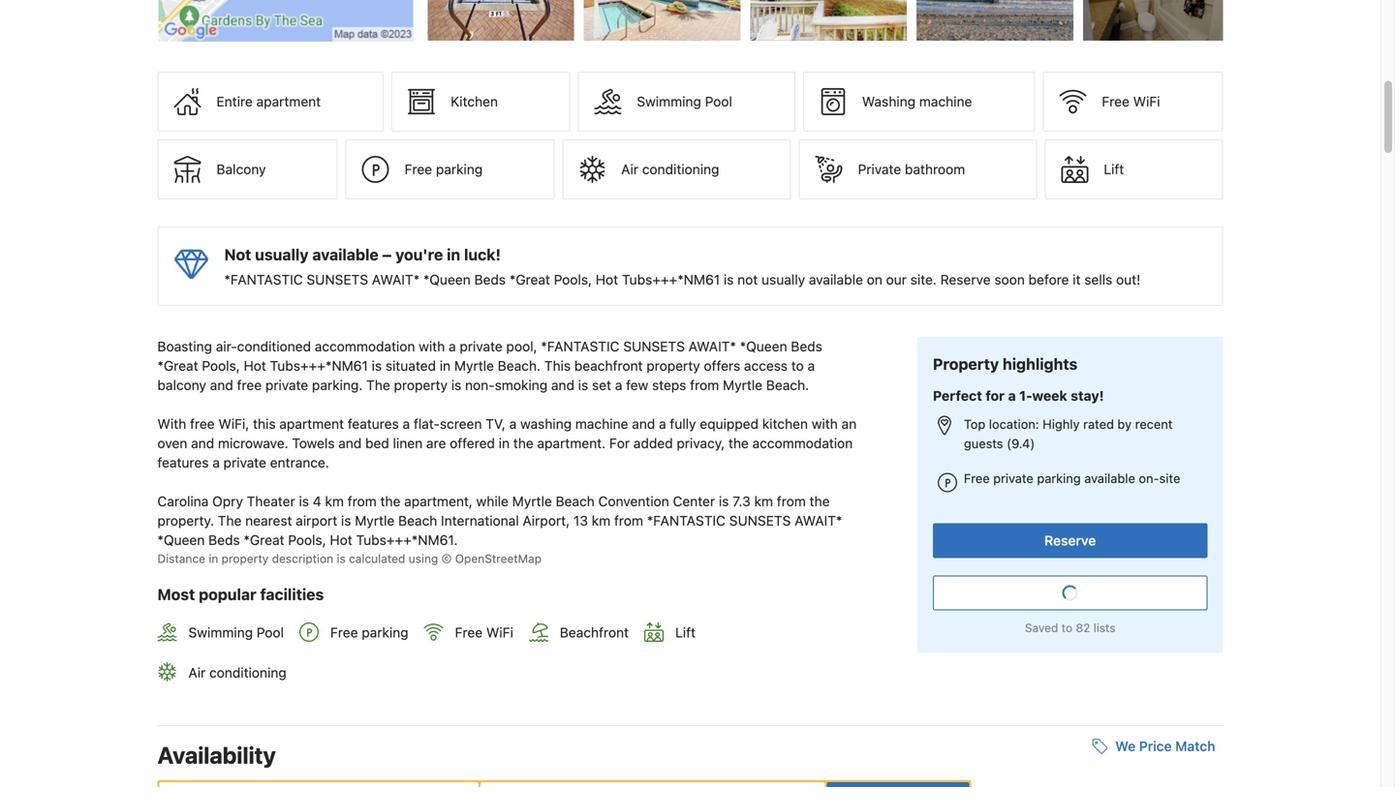 Task type: locate. For each thing, give the bounding box(es) containing it.
*fantastic inside not usually available – you're in luck! *fantastic sunsets await* *queen beds *great pools, hot tubs+++*nm61 is not usually available on our site. reserve soon before it sells out!
[[224, 272, 303, 288]]

pools, up description on the left bottom
[[288, 533, 326, 549]]

0 horizontal spatial free wifi
[[455, 625, 513, 641]]

air
[[621, 161, 639, 177], [188, 665, 206, 681]]

a left the 1-
[[1008, 388, 1016, 404]]

and right the oven in the left bottom of the page
[[191, 436, 214, 452]]

1 vertical spatial *fantastic
[[541, 339, 620, 355]]

free right "with"
[[190, 416, 215, 432]]

1 horizontal spatial sunsets
[[623, 339, 685, 355]]

swimming pool up air conditioning button
[[637, 94, 732, 110]]

usually
[[255, 246, 309, 264], [762, 272, 805, 288]]

km
[[325, 494, 344, 510], [754, 494, 773, 510], [592, 513, 611, 529]]

lift right beachfront at the left bottom
[[675, 625, 696, 641]]

*queen inside not usually available – you're in luck! *fantastic sunsets await* *queen beds *great pools, hot tubs+++*nm61 is not usually available on our site. reserve soon before it sells out!
[[423, 272, 471, 288]]

beach.
[[498, 358, 541, 374], [766, 378, 809, 394]]

kitchen button
[[392, 72, 570, 132]]

1 horizontal spatial swimming
[[637, 94, 701, 110]]

we
[[1116, 739, 1136, 755]]

1 vertical spatial air
[[188, 665, 206, 681]]

1 vertical spatial lift
[[675, 625, 696, 641]]

myrtle up tubs+++*nm61.
[[355, 513, 395, 529]]

to right access
[[791, 358, 804, 374]]

theater
[[247, 494, 295, 510]]

hot down the airport
[[330, 533, 352, 549]]

parking down calculated
[[362, 625, 409, 641]]

*great up balcony on the top left
[[157, 358, 198, 374]]

0 vertical spatial air
[[621, 161, 639, 177]]

myrtle down offers
[[723, 378, 763, 394]]

apartment right entire
[[256, 94, 321, 110]]

0 horizontal spatial the
[[218, 513, 242, 529]]

are
[[426, 436, 446, 452]]

wifi down openstreetmap
[[486, 625, 513, 641]]

is right the airport
[[341, 513, 351, 529]]

free wifi up lift button
[[1102, 94, 1160, 110]]

await*
[[372, 272, 420, 288], [689, 339, 736, 355], [795, 513, 842, 529]]

1 horizontal spatial pool
[[705, 94, 732, 110]]

1 horizontal spatial usually
[[762, 272, 805, 288]]

reserve button
[[933, 524, 1208, 559]]

tubs+++*nm61 up parking. on the top of page
[[270, 358, 368, 374]]

0 vertical spatial free wifi
[[1102, 94, 1160, 110]]

*great down nearest
[[244, 533, 284, 549]]

washing machine button
[[803, 72, 1035, 132]]

highly
[[1043, 417, 1080, 432]]

by
[[1118, 417, 1132, 432]]

from
[[690, 378, 719, 394], [348, 494, 377, 510], [777, 494, 806, 510], [614, 513, 643, 529]]

tv,
[[486, 416, 506, 432]]

beds down the 'luck!' in the left top of the page
[[474, 272, 506, 288]]

0 vertical spatial beach.
[[498, 358, 541, 374]]

parking down top location: highly rated by recent guests (9.4)
[[1037, 471, 1081, 486]]

pool up air conditioning button
[[705, 94, 732, 110]]

beachfront
[[574, 358, 643, 374]]

conditioning inside air conditioning button
[[642, 161, 719, 177]]

2 horizontal spatial available
[[1084, 471, 1135, 486]]

international
[[441, 513, 519, 529]]

beds down 'opry' on the left bottom
[[208, 533, 240, 549]]

property.
[[157, 513, 214, 529]]

1 horizontal spatial tubs+++*nm61
[[622, 272, 720, 288]]

*fantastic down not
[[224, 272, 303, 288]]

saved to 82 lists
[[1025, 621, 1116, 635]]

the up tubs+++*nm61.
[[380, 494, 401, 510]]

*queen down the you're
[[423, 272, 471, 288]]

2 horizontal spatial pools,
[[554, 272, 592, 288]]

bed
[[365, 436, 389, 452]]

hot inside not usually available – you're in luck! *fantastic sunsets await* *queen beds *great pools, hot tubs+++*nm61 is not usually available on our site. reserve soon before it sells out!
[[596, 272, 618, 288]]

property up most popular facilities
[[222, 552, 269, 566]]

1 vertical spatial free
[[190, 416, 215, 432]]

sunsets up conditioned
[[307, 272, 368, 288]]

0 vertical spatial parking
[[436, 161, 483, 177]]

0 vertical spatial apartment
[[256, 94, 321, 110]]

swimming pool down most popular facilities
[[188, 625, 284, 641]]

is left not
[[724, 272, 734, 288]]

the down 'washing' at bottom
[[513, 436, 534, 452]]

air conditioning down most popular facilities
[[188, 665, 287, 681]]

0 vertical spatial available
[[312, 246, 379, 264]]

property down situated
[[394, 378, 448, 394]]

apartment.
[[537, 436, 606, 452]]

1 horizontal spatial beds
[[474, 272, 506, 288]]

1 vertical spatial apartment
[[279, 416, 344, 432]]

free up this
[[237, 378, 262, 394]]

the
[[366, 378, 390, 394], [218, 513, 242, 529]]

0 horizontal spatial *great
[[157, 358, 198, 374]]

is left calculated
[[337, 552, 346, 566]]

1 horizontal spatial air
[[621, 161, 639, 177]]

0 vertical spatial beach
[[556, 494, 595, 510]]

swimming pool
[[637, 94, 732, 110], [188, 625, 284, 641]]

km right 7.3
[[754, 494, 773, 510]]

free
[[237, 378, 262, 394], [190, 416, 215, 432]]

distance
[[157, 552, 205, 566]]

1 vertical spatial the
[[218, 513, 242, 529]]

2 horizontal spatial *queen
[[740, 339, 787, 355]]

2 horizontal spatial property
[[647, 358, 700, 374]]

air down swimming pool button
[[621, 161, 639, 177]]

entire apartment
[[217, 94, 321, 110]]

0 vertical spatial usually
[[255, 246, 309, 264]]

0 vertical spatial accommodation
[[315, 339, 415, 355]]

pool down the "facilities"
[[257, 625, 284, 641]]

*fantastic up this
[[541, 339, 620, 355]]

0 vertical spatial air conditioning
[[621, 161, 719, 177]]

free parking down calculated
[[330, 625, 409, 641]]

lift
[[1104, 161, 1124, 177], [675, 625, 696, 641]]

beds up kitchen
[[791, 339, 822, 355]]

available
[[312, 246, 379, 264], [809, 272, 863, 288], [1084, 471, 1135, 486]]

1-
[[1019, 388, 1032, 404]]

2 vertical spatial parking
[[362, 625, 409, 641]]

free down calculated
[[330, 625, 358, 641]]

2 horizontal spatial *fantastic
[[647, 513, 726, 529]]

tubs+++*nm61
[[622, 272, 720, 288], [270, 358, 368, 374]]

7.3
[[733, 494, 751, 510]]

air conditioning button
[[562, 140, 791, 200]]

pools, down air- on the top
[[202, 358, 240, 374]]

top
[[964, 417, 986, 432]]

equipped
[[700, 416, 759, 432]]

0 vertical spatial conditioning
[[642, 161, 719, 177]]

free parking inside button
[[405, 161, 483, 177]]

1 horizontal spatial hot
[[330, 533, 352, 549]]

conditioning down most popular facilities
[[209, 665, 287, 681]]

entrance.
[[270, 455, 329, 471]]

1 horizontal spatial beach
[[556, 494, 595, 510]]

free wifi down openstreetmap
[[455, 625, 513, 641]]

machine up 'for'
[[575, 416, 628, 432]]

1 horizontal spatial pools,
[[288, 533, 326, 549]]

0 horizontal spatial beds
[[208, 533, 240, 549]]

0 vertical spatial beds
[[474, 272, 506, 288]]

machine inside button
[[919, 94, 972, 110]]

1 horizontal spatial parking
[[436, 161, 483, 177]]

not usually available – you're in luck! *fantastic sunsets await* *queen beds *great pools, hot tubs+++*nm61 is not usually available on our site. reserve soon before it sells out!
[[224, 246, 1141, 288]]

1 vertical spatial reserve
[[1045, 533, 1096, 549]]

1 vertical spatial wifi
[[486, 625, 513, 641]]

0 horizontal spatial tubs+++*nm61
[[270, 358, 368, 374]]

convention
[[598, 494, 669, 510]]

free up the you're
[[405, 161, 432, 177]]

apartment inside boasting air-conditioned accommodation with a private pool, *fantastic sunsets await* *queen beds *great pools, hot tubs+++*nm61 is situated in myrtle beach. this beachfront property offers access to a balcony and free private parking. the property is non-smoking and is set a few steps from myrtle beach. with free wifi, this apartment features a flat-screen tv, a washing machine and a fully equipped kitchen with an oven and microwave. towels and bed linen are offered in the apartment. for added privacy, the accommodation features a private entrance. carolina opry theater is 4 km from the apartment, while myrtle beach convention center is 7.3 km from the property. the nearest airport is myrtle beach international airport, 13 km from *fantastic sunsets await* *queen beds *great pools, hot tubs+++*nm61. distance in property description is calculated using © openstreetmap
[[279, 416, 344, 432]]

myrtle
[[454, 358, 494, 374], [723, 378, 763, 394], [512, 494, 552, 510], [355, 513, 395, 529]]

2 horizontal spatial beds
[[791, 339, 822, 355]]

parking down the 'kitchen'
[[436, 161, 483, 177]]

available left on
[[809, 272, 863, 288]]

1 horizontal spatial features
[[348, 416, 399, 432]]

2 horizontal spatial *great
[[509, 272, 550, 288]]

swimming
[[637, 94, 701, 110], [188, 625, 253, 641]]

0 vertical spatial pools,
[[554, 272, 592, 288]]

1 horizontal spatial with
[[812, 416, 838, 432]]

free parking
[[405, 161, 483, 177], [330, 625, 409, 641]]

air-
[[216, 339, 237, 355]]

0 horizontal spatial air conditioning
[[188, 665, 287, 681]]

lift inside button
[[1104, 161, 1124, 177]]

for
[[986, 388, 1005, 404]]

this
[[544, 358, 571, 374]]

airport,
[[523, 513, 570, 529]]

*great up pool,
[[509, 272, 550, 288]]

in right distance
[[209, 552, 218, 566]]

sells
[[1084, 272, 1113, 288]]

1 horizontal spatial conditioning
[[642, 161, 719, 177]]

is
[[724, 272, 734, 288], [372, 358, 382, 374], [451, 378, 461, 394], [578, 378, 588, 394], [299, 494, 309, 510], [719, 494, 729, 510], [341, 513, 351, 529], [337, 552, 346, 566]]

1 vertical spatial features
[[157, 455, 209, 471]]

offers
[[704, 358, 740, 374]]

in down tv,
[[499, 436, 510, 452]]

location:
[[989, 417, 1039, 432]]

(9.4)
[[1007, 436, 1035, 451]]

reserve right site.
[[941, 272, 991, 288]]

0 vertical spatial hot
[[596, 272, 618, 288]]

0 vertical spatial *great
[[509, 272, 550, 288]]

tubs+++*nm61 left not
[[622, 272, 720, 288]]

air down most
[[188, 665, 206, 681]]

1 horizontal spatial air conditioning
[[621, 161, 719, 177]]

1 vertical spatial beach.
[[766, 378, 809, 394]]

steps
[[652, 378, 686, 394]]

0 horizontal spatial features
[[157, 455, 209, 471]]

with left an
[[812, 416, 838, 432]]

2 horizontal spatial await*
[[795, 513, 842, 529]]

free parking down the 'kitchen'
[[405, 161, 483, 177]]

a right access
[[808, 358, 815, 374]]

*queen up distance
[[157, 533, 205, 549]]

0 vertical spatial *fantastic
[[224, 272, 303, 288]]

towels
[[292, 436, 335, 452]]

0 horizontal spatial pool
[[257, 625, 284, 641]]

is inside not usually available – you're in luck! *fantastic sunsets await* *queen beds *great pools, hot tubs+++*nm61 is not usually available on our site. reserve soon before it sells out!
[[724, 272, 734, 288]]

private bathroom button
[[799, 140, 1037, 200]]

1 horizontal spatial lift
[[1104, 161, 1124, 177]]

apartment up towels
[[279, 416, 344, 432]]

air inside button
[[621, 161, 639, 177]]

beach up 13
[[556, 494, 595, 510]]

is left set
[[578, 378, 588, 394]]

beach up tubs+++*nm61.
[[398, 513, 437, 529]]

situated
[[386, 358, 436, 374]]

on-
[[1139, 471, 1159, 486]]

in
[[447, 246, 460, 264], [440, 358, 451, 374], [499, 436, 510, 452], [209, 552, 218, 566]]

for
[[609, 436, 630, 452]]

accommodation up parking. on the top of page
[[315, 339, 415, 355]]

0 vertical spatial the
[[366, 378, 390, 394]]

most
[[157, 586, 195, 604]]

tubs+++*nm61 inside boasting air-conditioned accommodation with a private pool, *fantastic sunsets await* *queen beds *great pools, hot tubs+++*nm61 is situated in myrtle beach. this beachfront property offers access to a balcony and free private parking. the property is non-smoking and is set a few steps from myrtle beach. with free wifi, this apartment features a flat-screen tv, a washing machine and a fully equipped kitchen with an oven and microwave. towels and bed linen are offered in the apartment. for added privacy, the accommodation features a private entrance. carolina opry theater is 4 km from the apartment, while myrtle beach convention center is 7.3 km from the property. the nearest airport is myrtle beach international airport, 13 km from *fantastic sunsets await* *queen beds *great pools, hot tubs+++*nm61. distance in property description is calculated using © openstreetmap
[[270, 358, 368, 374]]

and left bed at the bottom of page
[[338, 436, 362, 452]]

available left the –
[[312, 246, 379, 264]]

available left on-
[[1084, 471, 1135, 486]]

sunsets down 7.3
[[729, 513, 791, 529]]

washing
[[520, 416, 572, 432]]

features down the oven in the left bottom of the page
[[157, 455, 209, 471]]

conditioned
[[237, 339, 311, 355]]

apartment inside button
[[256, 94, 321, 110]]

you're
[[395, 246, 443, 264]]

pool inside button
[[705, 94, 732, 110]]

km right 13
[[592, 513, 611, 529]]

1 horizontal spatial free
[[237, 378, 262, 394]]

a left pool,
[[449, 339, 456, 355]]

free wifi
[[1102, 94, 1160, 110], [455, 625, 513, 641]]

a left 'fully'
[[659, 416, 666, 432]]

sunsets inside not usually available – you're in luck! *fantastic sunsets await* *queen beds *great pools, hot tubs+++*nm61 is not usually available on our site. reserve soon before it sells out!
[[307, 272, 368, 288]]

it
[[1073, 272, 1081, 288]]

1 horizontal spatial swimming pool
[[637, 94, 732, 110]]

sunsets up steps
[[623, 339, 685, 355]]

2 vertical spatial beds
[[208, 533, 240, 549]]

0 horizontal spatial lift
[[675, 625, 696, 641]]

1 vertical spatial parking
[[1037, 471, 1081, 486]]

wifi up lift button
[[1133, 94, 1160, 110]]

1 vertical spatial usually
[[762, 272, 805, 288]]

2 horizontal spatial sunsets
[[729, 513, 791, 529]]

private
[[460, 339, 503, 355], [265, 378, 308, 394], [223, 455, 266, 471], [993, 471, 1034, 486]]

0 vertical spatial to
[[791, 358, 804, 374]]

0 horizontal spatial reserve
[[941, 272, 991, 288]]

features
[[348, 416, 399, 432], [157, 455, 209, 471]]

2 vertical spatial hot
[[330, 533, 352, 549]]

0 vertical spatial reserve
[[941, 272, 991, 288]]

beds inside not usually available – you're in luck! *fantastic sunsets await* *queen beds *great pools, hot tubs+++*nm61 is not usually available on our site. reserve soon before it sells out!
[[474, 272, 506, 288]]

2 horizontal spatial hot
[[596, 272, 618, 288]]

reserve
[[941, 272, 991, 288], [1045, 533, 1096, 549]]

2 horizontal spatial km
[[754, 494, 773, 510]]

hot up beachfront
[[596, 272, 618, 288]]

in left the 'luck!' in the left top of the page
[[447, 246, 460, 264]]

1 vertical spatial tubs+++*nm61
[[270, 358, 368, 374]]

pool
[[705, 94, 732, 110], [257, 625, 284, 641]]

swimming down popular
[[188, 625, 253, 641]]

using
[[409, 552, 438, 566]]

kitchen
[[762, 416, 808, 432]]

0 vertical spatial pool
[[705, 94, 732, 110]]

top location: highly rated by recent guests (9.4)
[[964, 417, 1173, 451]]

guests
[[964, 436, 1003, 451]]

free wifi inside button
[[1102, 94, 1160, 110]]

conditioning down swimming pool button
[[642, 161, 719, 177]]

privacy,
[[677, 436, 725, 452]]

0 horizontal spatial parking
[[362, 625, 409, 641]]

apartment,
[[404, 494, 473, 510]]

free private parking available on-site
[[964, 471, 1181, 486]]

0 horizontal spatial with
[[419, 339, 445, 355]]

0 horizontal spatial air
[[188, 665, 206, 681]]

and down air- on the top
[[210, 378, 233, 394]]

free up lift button
[[1102, 94, 1130, 110]]

a
[[449, 339, 456, 355], [808, 358, 815, 374], [615, 378, 622, 394], [1008, 388, 1016, 404], [403, 416, 410, 432], [509, 416, 517, 432], [659, 416, 666, 432], [212, 455, 220, 471]]

accommodation down kitchen
[[752, 436, 853, 452]]

wifi
[[1133, 94, 1160, 110], [486, 625, 513, 641]]

2 vertical spatial property
[[222, 552, 269, 566]]

the down 'opry' on the left bottom
[[218, 513, 242, 529]]

balcony
[[157, 378, 206, 394]]



Task type: vqa. For each thing, say whether or not it's contained in the screenshot.
left The Km
yes



Task type: describe. For each thing, give the bounding box(es) containing it.
0 horizontal spatial free
[[190, 416, 215, 432]]

boasting air-conditioned accommodation with a private pool, *fantastic sunsets await* *queen beds *great pools, hot tubs+++*nm61 is situated in myrtle beach. this beachfront property offers access to a balcony and free private parking. the property is non-smoking and is set a few steps from myrtle beach. with free wifi, this apartment features a flat-screen tv, a washing machine and a fully equipped kitchen with an oven and microwave. towels and bed linen are offered in the apartment. for added privacy, the accommodation features a private entrance. carolina opry theater is 4 km from the apartment, while myrtle beach convention center is 7.3 km from the property. the nearest airport is myrtle beach international airport, 13 km from *fantastic sunsets await* *queen beds *great pools, hot tubs+++*nm61. distance in property description is calculated using © openstreetmap
[[157, 339, 860, 566]]

perfect
[[933, 388, 982, 404]]

beachfront
[[560, 625, 629, 641]]

private down 'microwave.'
[[223, 455, 266, 471]]

center
[[673, 494, 715, 510]]

balcony
[[217, 161, 266, 177]]

reserve inside not usually available – you're in luck! *fantastic sunsets await* *queen beds *great pools, hot tubs+++*nm61 is not usually available on our site. reserve soon before it sells out!
[[941, 272, 991, 288]]

recent
[[1135, 417, 1173, 432]]

we price match
[[1116, 739, 1216, 755]]

facilities
[[260, 586, 324, 604]]

myrtle up airport,
[[512, 494, 552, 510]]

a up 'opry' on the left bottom
[[212, 455, 220, 471]]

property highlights
[[933, 355, 1078, 374]]

soon
[[994, 272, 1025, 288]]

myrtle up non-
[[454, 358, 494, 374]]

0 horizontal spatial property
[[222, 552, 269, 566]]

1 vertical spatial beach
[[398, 513, 437, 529]]

1 vertical spatial property
[[394, 378, 448, 394]]

82
[[1076, 621, 1090, 635]]

access
[[744, 358, 788, 374]]

entire apartment button
[[157, 72, 384, 132]]

pool,
[[506, 339, 537, 355]]

popular
[[199, 586, 256, 604]]

non-
[[465, 378, 495, 394]]

1 vertical spatial available
[[809, 272, 863, 288]]

await* inside not usually available – you're in luck! *fantastic sunsets await* *queen beds *great pools, hot tubs+++*nm61 is not usually available on our site. reserve soon before it sells out!
[[372, 272, 420, 288]]

1 vertical spatial accommodation
[[752, 436, 853, 452]]

1 horizontal spatial the
[[366, 378, 390, 394]]

free down guests
[[964, 471, 990, 486]]

2 horizontal spatial parking
[[1037, 471, 1081, 486]]

0 horizontal spatial pools,
[[202, 358, 240, 374]]

0 horizontal spatial *queen
[[157, 533, 205, 549]]

description
[[272, 552, 333, 566]]

13
[[574, 513, 588, 529]]

0 horizontal spatial beach.
[[498, 358, 541, 374]]

1 vertical spatial free parking
[[330, 625, 409, 641]]

week
[[1032, 388, 1067, 404]]

1 horizontal spatial beach.
[[766, 378, 809, 394]]

availability
[[157, 742, 276, 769]]

lists
[[1094, 621, 1116, 635]]

parking.
[[312, 378, 363, 394]]

1 vertical spatial beds
[[791, 339, 822, 355]]

private bathroom
[[858, 161, 965, 177]]

match
[[1176, 739, 1216, 755]]

and up added at the bottom of the page
[[632, 416, 655, 432]]

1 horizontal spatial to
[[1062, 621, 1073, 635]]

offered
[[450, 436, 495, 452]]

is left situated
[[372, 358, 382, 374]]

we price match button
[[1085, 729, 1223, 764]]

swimming pool button
[[578, 72, 795, 132]]

highlights
[[1003, 355, 1078, 374]]

from right 7.3
[[777, 494, 806, 510]]

2 vertical spatial *fantastic
[[647, 513, 726, 529]]

0 horizontal spatial wifi
[[486, 625, 513, 641]]

pools, inside not usually available – you're in luck! *fantastic sunsets await* *queen beds *great pools, hot tubs+++*nm61 is not usually available on our site. reserve soon before it sells out!
[[554, 272, 592, 288]]

2 vertical spatial available
[[1084, 471, 1135, 486]]

set
[[592, 378, 611, 394]]

linen
[[393, 436, 423, 452]]

with
[[157, 416, 186, 432]]

before
[[1029, 272, 1069, 288]]

a right set
[[615, 378, 622, 394]]

not
[[738, 272, 758, 288]]

save the property image
[[1060, 583, 1074, 589]]

lift button
[[1045, 140, 1223, 200]]

0 horizontal spatial swimming pool
[[188, 625, 284, 641]]

0 horizontal spatial hot
[[244, 358, 266, 374]]

screen
[[440, 416, 482, 432]]

0 horizontal spatial accommodation
[[315, 339, 415, 355]]

in right situated
[[440, 358, 451, 374]]

the down equipped
[[729, 436, 749, 452]]

1 horizontal spatial km
[[592, 513, 611, 529]]

from down offers
[[690, 378, 719, 394]]

1 vertical spatial air conditioning
[[188, 665, 287, 681]]

is left non-
[[451, 378, 461, 394]]

0 vertical spatial property
[[647, 358, 700, 374]]

the right 7.3
[[810, 494, 830, 510]]

air conditioning inside air conditioning button
[[621, 161, 719, 177]]

this
[[253, 416, 276, 432]]

wifi inside free wifi button
[[1133, 94, 1160, 110]]

wifi,
[[218, 416, 249, 432]]

1 vertical spatial *queen
[[740, 339, 787, 355]]

©
[[441, 552, 452, 566]]

*great inside not usually available – you're in luck! *fantastic sunsets await* *queen beds *great pools, hot tubs+++*nm61 is not usually available on our site. reserve soon before it sells out!
[[509, 272, 550, 288]]

not
[[224, 246, 251, 264]]

1 vertical spatial with
[[812, 416, 838, 432]]

calculated
[[349, 552, 405, 566]]

1 horizontal spatial *fantastic
[[541, 339, 620, 355]]

1 vertical spatial pool
[[257, 625, 284, 641]]

0 vertical spatial features
[[348, 416, 399, 432]]

reserve inside button
[[1045, 533, 1096, 549]]

site.
[[911, 272, 937, 288]]

perfect for a 1-week stay!
[[933, 388, 1104, 404]]

private
[[858, 161, 901, 177]]

0 horizontal spatial usually
[[255, 246, 309, 264]]

is left 7.3
[[719, 494, 729, 510]]

a up linen
[[403, 416, 410, 432]]

saved
[[1025, 621, 1058, 635]]

swimming pool inside button
[[637, 94, 732, 110]]

washing
[[862, 94, 916, 110]]

private up non-
[[460, 339, 503, 355]]

parking inside button
[[436, 161, 483, 177]]

0 vertical spatial with
[[419, 339, 445, 355]]

washing machine
[[862, 94, 972, 110]]

1 horizontal spatial *great
[[244, 533, 284, 549]]

and down this
[[551, 378, 575, 394]]

1 horizontal spatial await*
[[689, 339, 736, 355]]

out!
[[1116, 272, 1141, 288]]

microwave.
[[218, 436, 288, 452]]

machine inside boasting air-conditioned accommodation with a private pool, *fantastic sunsets await* *queen beds *great pools, hot tubs+++*nm61 is situated in myrtle beach. this beachfront property offers access to a balcony and free private parking. the property is non-smoking and is set a few steps from myrtle beach. with free wifi, this apartment features a flat-screen tv, a washing machine and a fully equipped kitchen with an oven and microwave. towels and bed linen are offered in the apartment. for added privacy, the accommodation features a private entrance. carolina opry theater is 4 km from the apartment, while myrtle beach convention center is 7.3 km from the property. the nearest airport is myrtle beach international airport, 13 km from *fantastic sunsets await* *queen beds *great pools, hot tubs+++*nm61. distance in property description is calculated using © openstreetmap
[[575, 416, 628, 432]]

free down openstreetmap
[[455, 625, 483, 641]]

2 vertical spatial sunsets
[[729, 513, 791, 529]]

luck!
[[464, 246, 501, 264]]

1 vertical spatial free wifi
[[455, 625, 513, 641]]

balcony button
[[157, 140, 338, 200]]

0 horizontal spatial km
[[325, 494, 344, 510]]

tubs+++*nm61.
[[356, 533, 458, 549]]

site
[[1159, 471, 1181, 486]]

1 vertical spatial conditioning
[[209, 665, 287, 681]]

private down (9.4)
[[993, 471, 1034, 486]]

nearest
[[245, 513, 292, 529]]

from down convention on the left bottom of page
[[614, 513, 643, 529]]

opry
[[212, 494, 243, 510]]

kitchen
[[451, 94, 498, 110]]

most popular facilities
[[157, 586, 324, 604]]

oven
[[157, 436, 187, 452]]

an
[[842, 416, 857, 432]]

free parking button
[[345, 140, 554, 200]]

is left 4
[[299, 494, 309, 510]]

swimming inside button
[[637, 94, 701, 110]]

carolina
[[157, 494, 209, 510]]

0 horizontal spatial swimming
[[188, 625, 253, 641]]

tubs+++*nm61 inside not usually available – you're in luck! *fantastic sunsets await* *queen beds *great pools, hot tubs+++*nm61 is not usually available on our site. reserve soon before it sells out!
[[622, 272, 720, 288]]

to inside boasting air-conditioned accommodation with a private pool, *fantastic sunsets await* *queen beds *great pools, hot tubs+++*nm61 is situated in myrtle beach. this beachfront property offers access to a balcony and free private parking. the property is non-smoking and is set a few steps from myrtle beach. with free wifi, this apartment features a flat-screen tv, a washing machine and a fully equipped kitchen with an oven and microwave. towels and bed linen are offered in the apartment. for added privacy, the accommodation features a private entrance. carolina opry theater is 4 km from the apartment, while myrtle beach convention center is 7.3 km from the property. the nearest airport is myrtle beach international airport, 13 km from *fantastic sunsets await* *queen beds *great pools, hot tubs+++*nm61. distance in property description is calculated using © openstreetmap
[[791, 358, 804, 374]]

1 vertical spatial sunsets
[[623, 339, 685, 355]]

openstreetmap
[[455, 552, 542, 566]]

boasting
[[157, 339, 212, 355]]

in inside not usually available – you're in luck! *fantastic sunsets await* *queen beds *great pools, hot tubs+++*nm61 is not usually available on our site. reserve soon before it sells out!
[[447, 246, 460, 264]]

private down conditioned
[[265, 378, 308, 394]]

added
[[634, 436, 673, 452]]

smoking
[[495, 378, 548, 394]]

fully
[[670, 416, 696, 432]]

entire
[[217, 94, 253, 110]]

price
[[1139, 739, 1172, 755]]

property
[[933, 355, 999, 374]]

a right tv,
[[509, 416, 517, 432]]

from right 4
[[348, 494, 377, 510]]

bathroom
[[905, 161, 965, 177]]

0 vertical spatial free
[[237, 378, 262, 394]]



